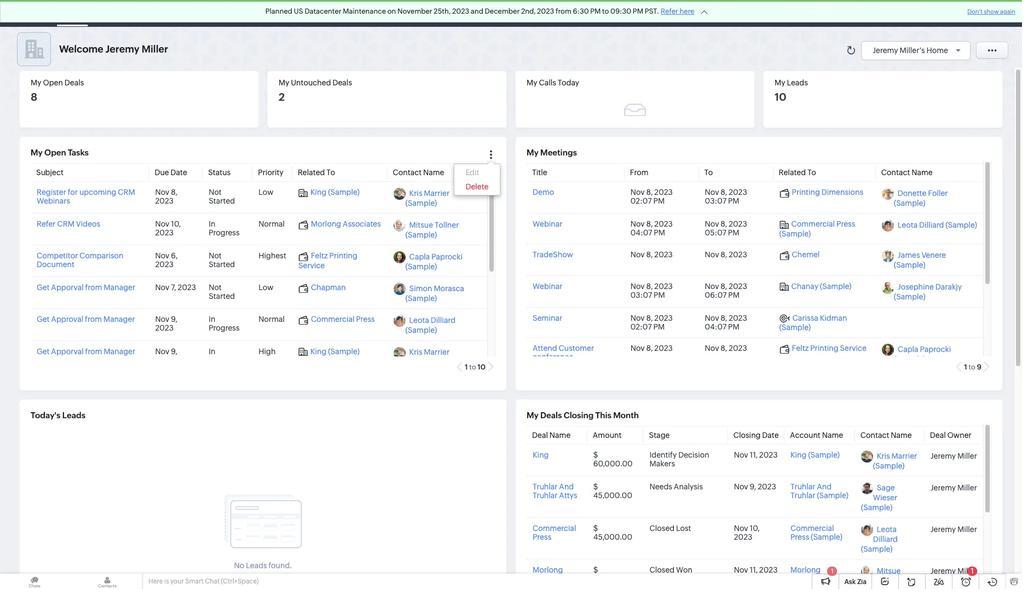 Task type: describe. For each thing, give the bounding box(es) containing it.
attys
[[559, 491, 577, 500]]

0 horizontal spatial capla
[[409, 253, 430, 261]]

due
[[155, 168, 169, 177]]

2 horizontal spatial leota
[[898, 221, 918, 230]]

commercial up the chemel
[[791, 220, 835, 228]]

1 vertical spatial capla
[[898, 345, 918, 354]]

products link
[[487, 0, 537, 27]]

1 horizontal spatial calls
[[539, 78, 556, 87]]

related to for 1st related to link from the left
[[298, 168, 335, 177]]

my for my leads 10
[[775, 78, 785, 87]]

calls inside calls link
[[366, 9, 383, 18]]

contacts image
[[73, 574, 142, 589]]

due date
[[155, 168, 187, 177]]

mitsue tollner (sample) for nov 11, 2023
[[861, 567, 901, 589]]

contact name link for account name
[[860, 431, 912, 440]]

subject
[[36, 168, 63, 177]]

60,000.00
[[593, 460, 633, 468]]

deal for deal name
[[532, 431, 548, 440]]

$ for morlong associates
[[593, 566, 598, 575]]

1 vertical spatial feltz printing service link
[[779, 344, 867, 354]]

0 horizontal spatial 03:07
[[631, 291, 652, 299]]

and
[[471, 7, 483, 15]]

0 vertical spatial 04:07
[[631, 228, 652, 237]]

low for chapman
[[259, 283, 273, 292]]

2023 inside "nov 8, 2023 05:07 pm"
[[729, 220, 747, 228]]

1 vertical spatial commercial press (sample)
[[790, 524, 842, 542]]

register for upcoming crm webinars
[[37, 188, 135, 205]]

closed for closed won
[[650, 566, 675, 575]]

stage
[[649, 431, 670, 440]]

meetings link
[[306, 0, 357, 27]]

0 vertical spatial leota dilliard (sample) link
[[898, 221, 977, 230]]

nov 6, 2023
[[155, 252, 178, 269]]

manager for high
[[104, 347, 135, 356]]

your
[[170, 578, 184, 585]]

1 horizontal spatial capla paprocki (sample) link
[[894, 345, 951, 364]]

account name
[[790, 431, 843, 440]]

wieser
[[873, 493, 897, 502]]

1 horizontal spatial 03:07
[[705, 197, 727, 205]]

josephine darakjy (sample) link
[[894, 283, 962, 302]]

again
[[1000, 8, 1016, 15]]

to for 1st related to link from the left
[[326, 168, 335, 177]]

morasca
[[434, 284, 464, 293]]

get apporval from manager link for nov 9, 2023
[[37, 347, 135, 356]]

contact for account name
[[860, 431, 889, 440]]

0 horizontal spatial capla paprocki (sample)
[[405, 253, 463, 271]]

needs
[[650, 483, 672, 491]]

manager for normal
[[103, 315, 135, 324]]

0 horizontal spatial morlong associates
[[311, 220, 381, 228]]

0 vertical spatial leota dilliard (sample)
[[898, 221, 977, 230]]

my for my deals closing this month
[[527, 411, 539, 420]]

foller
[[928, 189, 948, 198]]

setup element
[[945, 0, 967, 27]]

date for due date
[[171, 168, 187, 177]]

09:30
[[610, 7, 631, 15]]

$ for commercial press
[[593, 524, 598, 533]]

2 vertical spatial nov 9, 2023
[[734, 483, 776, 491]]

not for nov 6, 2023
[[209, 252, 222, 260]]

0 vertical spatial tasks
[[278, 9, 297, 18]]

due date link
[[155, 168, 187, 177]]

my for my meetings
[[527, 148, 539, 157]]

started for nov 7, 2023
[[209, 292, 235, 301]]

kris for low
[[409, 189, 422, 198]]

0 vertical spatial morlong associates link
[[298, 220, 381, 230]]

deal owner
[[930, 431, 972, 440]]

webinars
[[37, 197, 70, 205]]

11, for morlong associates (sample)
[[750, 566, 758, 575]]

james venere (sample) link
[[894, 251, 946, 270]]

in progress for morlong associates
[[209, 220, 240, 237]]

in progress for king (sample)
[[209, 347, 240, 364]]

status
[[208, 168, 231, 177]]

donette foller (sample) link
[[894, 189, 948, 208]]

0 horizontal spatial 10,
[[171, 220, 181, 228]]

won
[[676, 566, 693, 575]]

contact name link up donette in the right of the page
[[881, 168, 933, 177]]

1 related from the left
[[298, 168, 325, 177]]

0 horizontal spatial associates
[[343, 220, 381, 228]]

1 vertical spatial feltz
[[792, 344, 809, 353]]

0 horizontal spatial feltz printing service link
[[298, 252, 357, 270]]

maintenance
[[343, 7, 386, 15]]

not for nov 7, 2023
[[209, 283, 222, 292]]

1 horizontal spatial to
[[602, 7, 609, 15]]

chemel
[[792, 250, 820, 259]]

dilliard for normal
[[431, 316, 456, 325]]

1 horizontal spatial nov 8, 2023 04:07 pm
[[705, 314, 747, 331]]

(sample) inside josephine darakjy (sample)
[[894, 293, 926, 302]]

miller for commercial press (sample)
[[958, 525, 977, 534]]

to link
[[704, 168, 713, 177]]

seminar
[[533, 314, 562, 322]]

my for my open tasks
[[31, 148, 43, 157]]

refer crm videos
[[37, 220, 100, 228]]

05:07
[[705, 228, 726, 237]]

chanay
[[791, 282, 818, 291]]

related to for 2nd related to link
[[779, 168, 816, 177]]

reports
[[400, 9, 428, 18]]

contact for related to
[[393, 168, 422, 177]]

1 horizontal spatial morlong associates link
[[533, 566, 571, 583]]

enterprise-trial upgrade
[[764, 5, 814, 21]]

printing dimensions link
[[779, 188, 863, 198]]

marrier for high
[[424, 348, 450, 357]]

9, for get approval from manager
[[171, 315, 177, 324]]

donette foller (sample)
[[894, 189, 948, 208]]

9, for get apporval from manager
[[171, 347, 177, 356]]

jeremy miller for mitsue tollner (sample)
[[931, 567, 977, 575]]

nov 9, 2023 for get approval from manager
[[155, 315, 177, 333]]

1 vertical spatial leads
[[62, 411, 85, 420]]

1 vertical spatial service
[[840, 344, 867, 353]]

0 horizontal spatial nov 8, 2023 03:07 pm
[[631, 282, 673, 299]]

this
[[595, 411, 611, 420]]

(sample) inside carissa kidman (sample)
[[779, 323, 811, 332]]

45,000.00 for truhlar and truhlar attys
[[593, 491, 632, 500]]

from
[[630, 168, 649, 177]]

get approval from manager link
[[37, 315, 135, 324]]

services
[[651, 9, 682, 18]]

0 vertical spatial paprocki
[[431, 253, 463, 261]]

pm inside "nov 8, 2023 05:07 pm"
[[728, 228, 739, 237]]

nov 8, 2023 for register for upcoming crm webinars
[[155, 188, 177, 205]]

my meetings
[[527, 148, 577, 157]]

on
[[387, 7, 396, 15]]

closing date link
[[733, 431, 779, 440]]

don't
[[967, 8, 983, 15]]

darakjy
[[935, 283, 962, 292]]

projects link
[[690, 0, 737, 27]]

title link
[[532, 168, 547, 177]]

2 vertical spatial 9,
[[750, 483, 756, 491]]

0 vertical spatial commercial press (sample)
[[779, 220, 855, 238]]

2023 inside nov 8, 2023 06:07 pm
[[729, 282, 747, 291]]

ask
[[844, 578, 856, 586]]

1 to 9
[[964, 363, 982, 371]]

found.
[[269, 561, 292, 570]]

0 vertical spatial refer
[[661, 7, 678, 15]]

1 horizontal spatial nov 8, 2023 03:07 pm
[[705, 188, 747, 205]]

$ for king
[[593, 451, 598, 460]]

jeremy miller's home
[[873, 46, 948, 54]]

not started for nov 6, 2023
[[209, 252, 235, 269]]

kris for high
[[409, 348, 422, 357]]

priority link
[[258, 168, 283, 177]]

crm link
[[9, 8, 49, 19]]

2 horizontal spatial dilliard
[[919, 221, 944, 230]]

makers
[[650, 460, 675, 468]]

kris marrier (sample) link for low
[[405, 189, 450, 208]]

10 for 1 to 10
[[478, 363, 486, 371]]

pst.
[[645, 7, 659, 15]]

owner
[[947, 431, 972, 440]]

1 vertical spatial capla paprocki (sample)
[[894, 345, 951, 364]]

0 horizontal spatial nov 8, 2023 04:07 pm
[[631, 220, 673, 237]]

james venere (sample)
[[894, 251, 946, 270]]

closed for closed lost
[[650, 524, 675, 533]]

nov inside nov 8, 2023
[[155, 188, 169, 197]]

get approval from manager
[[37, 315, 135, 324]]

mitsue tollner (sample) link for nov 11, 2023
[[861, 567, 901, 589]]

(sample) inside james venere (sample)
[[894, 261, 926, 270]]

carissa kidman (sample) link
[[779, 314, 847, 332]]

morlong associates (sample) link
[[790, 566, 829, 589]]

(sample) inside sage wieser (sample)
[[861, 503, 893, 512]]

commercial down truhlar and truhlar (sample) "link"
[[790, 524, 834, 533]]

1 horizontal spatial nov 10, 2023
[[734, 524, 760, 542]]

sales
[[589, 9, 608, 18]]

to for nov 8, 2023 05:07 pm
[[969, 363, 976, 371]]

in for get apporval from manager
[[209, 347, 215, 356]]

king (sample) link for high
[[298, 347, 360, 356]]

6:30
[[573, 7, 589, 15]]

1 vertical spatial 04:07
[[705, 322, 727, 331]]

get for low
[[37, 283, 50, 292]]

edit
[[465, 168, 479, 177]]

contact name for related to
[[393, 168, 444, 177]]

0 vertical spatial closing
[[564, 411, 594, 420]]

6,
[[171, 252, 178, 260]]

miller for king (sample)
[[958, 451, 977, 460]]

donette
[[898, 189, 927, 198]]

0 vertical spatial nov 10, 2023
[[155, 220, 181, 237]]

trial
[[800, 5, 814, 13]]

0 horizontal spatial commercial press link
[[298, 315, 375, 325]]

tollner for nov 11, 2023
[[873, 577, 897, 586]]

from for high
[[85, 347, 102, 356]]

identify decision makers
[[650, 451, 709, 468]]

quotes
[[545, 9, 572, 18]]

from for low
[[85, 283, 102, 292]]

nov 7, 2023
[[155, 283, 196, 292]]

refer crm videos link
[[37, 220, 100, 228]]

leads for 10
[[787, 78, 808, 87]]

today's leads
[[31, 411, 85, 420]]

kris marrier (sample) link for high
[[405, 348, 450, 367]]

webinar for nov 8, 2023 04:07 pm
[[533, 220, 563, 228]]

contact name for account name
[[860, 431, 912, 440]]

nov 8, 2023 for attend customer conference
[[631, 344, 673, 353]]

02:07 for nov 8, 2023 03:07 pm
[[631, 197, 652, 205]]

0 vertical spatial commercial press (sample) link
[[779, 220, 855, 238]]

open for deals
[[43, 78, 63, 87]]

(sample) inside simon morasca (sample)
[[405, 294, 437, 303]]

1 horizontal spatial morlong associates
[[533, 566, 571, 583]]

analysis
[[674, 483, 703, 491]]

normal for morlong
[[259, 220, 285, 228]]

1 vertical spatial commercial press (sample) link
[[790, 524, 842, 542]]

1 vertical spatial 10,
[[750, 524, 760, 533]]

miller's
[[900, 46, 925, 54]]

2 horizontal spatial deals
[[540, 411, 562, 420]]

1 vertical spatial feltz printing service
[[792, 344, 867, 353]]

(sample) inside truhlar and truhlar (sample)
[[817, 491, 849, 500]]

commercial down chapman
[[311, 315, 355, 324]]

associates for right morlong associates link
[[533, 575, 571, 583]]

not for nov 8, 2023
[[209, 188, 222, 197]]

videos
[[76, 220, 100, 228]]

1 horizontal spatial closing
[[733, 431, 761, 440]]

untouched
[[291, 78, 331, 87]]

mitsue for normal
[[409, 221, 433, 230]]

0 horizontal spatial meetings
[[315, 9, 348, 18]]

leota dilliard (sample) for nov 10, 2023
[[861, 525, 898, 554]]

0 horizontal spatial tasks
[[68, 148, 89, 157]]

leota for nov 10, 2023
[[877, 525, 897, 534]]

account
[[790, 431, 821, 440]]

datacenter
[[305, 7, 341, 15]]

1 vertical spatial paprocki
[[920, 345, 951, 354]]

attend
[[533, 344, 557, 353]]

2023 inside nov 6, 2023
[[155, 260, 174, 269]]



Task type: locate. For each thing, give the bounding box(es) containing it.
2 get apporval from manager from the top
[[37, 347, 135, 356]]

low for king (sample)
[[259, 188, 273, 197]]

get for normal
[[37, 315, 50, 324]]

03:07
[[705, 197, 727, 205], [631, 291, 652, 299]]

kris marrier (sample) link left the delete
[[405, 189, 450, 208]]

2 deal from the left
[[930, 431, 946, 440]]

1 vertical spatial leota dilliard (sample)
[[405, 316, 456, 335]]

tasks link
[[269, 0, 306, 27]]

2 $ 45,000.00 from the top
[[593, 524, 632, 542]]

0 vertical spatial printing
[[792, 188, 820, 197]]

don't show again
[[967, 8, 1016, 15]]

dilliard down wieser on the bottom
[[873, 535, 898, 544]]

from link
[[630, 168, 649, 177]]

8,
[[171, 188, 177, 197], [646, 188, 653, 197], [721, 188, 727, 197], [646, 220, 653, 228], [721, 220, 727, 228], [646, 250, 653, 259], [721, 250, 727, 259], [646, 282, 653, 291], [721, 282, 727, 291], [646, 314, 653, 322], [721, 314, 727, 322], [646, 344, 653, 353], [721, 344, 727, 353]]

kris marrier (sample) left the delete
[[405, 189, 450, 208]]

kris marrier (sample) for low
[[405, 189, 450, 208]]

press inside commercial press
[[533, 533, 551, 542]]

1 vertical spatial webinar
[[533, 282, 563, 291]]

2 in progress from the top
[[209, 315, 240, 333]]

my inside my leads 10
[[775, 78, 785, 87]]

name down my deals closing this month
[[550, 431, 571, 440]]

webinar link up tradeshow link at the right of page
[[533, 220, 563, 228]]

1 02:07 from the top
[[631, 197, 652, 205]]

commercial press
[[311, 315, 375, 324], [533, 524, 576, 542]]

name left edit
[[423, 168, 444, 177]]

not right nov 7, 2023
[[209, 283, 222, 292]]

2 normal from the top
[[259, 315, 285, 324]]

1 vertical spatial commercial press
[[533, 524, 576, 542]]

create menu image
[[836, 7, 850, 20]]

from down competitor comparison document
[[85, 283, 102, 292]]

crm inside register for upcoming crm webinars
[[118, 188, 135, 197]]

2 webinar link from the top
[[533, 282, 563, 291]]

nov 11, 2023 for king (sample)
[[734, 451, 778, 460]]

webinar up tradeshow link at the right of page
[[533, 220, 563, 228]]

manager down get approval from manager link
[[104, 347, 135, 356]]

carissa kidman (sample)
[[779, 314, 847, 332]]

1 vertical spatial nov 8, 2023 04:07 pm
[[705, 314, 747, 331]]

zia
[[857, 578, 867, 586]]

2 nov 8, 2023 02:07 pm from the top
[[631, 314, 673, 331]]

from down "get approval from manager"
[[85, 347, 102, 356]]

no leads found.
[[234, 561, 292, 570]]

contact name link for related to
[[393, 168, 444, 177]]

king
[[310, 188, 326, 197], [310, 347, 326, 356], [533, 451, 549, 460], [790, 451, 807, 460]]

2 vertical spatial in progress
[[209, 347, 240, 364]]

feltz inside feltz printing service
[[311, 252, 328, 260]]

dilliard down simon morasca (sample)
[[431, 316, 456, 325]]

get apporval from manager link
[[37, 283, 135, 292], [37, 347, 135, 356]]

2 45,000.00 from the top
[[593, 533, 632, 542]]

to for 2nd related to link
[[807, 168, 816, 177]]

started right 6,
[[209, 260, 235, 269]]

capla paprocki (sample) link
[[405, 253, 463, 271], [894, 345, 951, 364]]

my for my open deals 8
[[31, 78, 41, 87]]

1 vertical spatial crm
[[118, 188, 135, 197]]

deals for 2
[[333, 78, 352, 87]]

1 vertical spatial nov 8, 2023 03:07 pm
[[631, 282, 673, 299]]

2 vertical spatial leota dilliard (sample)
[[861, 525, 898, 554]]

commercial press link down "attys" on the bottom right of page
[[533, 524, 576, 542]]

0 vertical spatial feltz printing service
[[298, 252, 357, 270]]

printing dimensions
[[792, 188, 863, 197]]

0 vertical spatial nov 8, 2023 04:07 pm
[[631, 220, 673, 237]]

leota dilliard (sample)
[[898, 221, 977, 230], [405, 316, 456, 335], [861, 525, 898, 554]]

0 vertical spatial capla paprocki (sample) link
[[405, 253, 463, 271]]

meetings up title "link"
[[540, 148, 577, 157]]

upcoming
[[79, 188, 116, 197]]

webinar link for 03:07
[[533, 282, 563, 291]]

45,000.00
[[593, 491, 632, 500], [593, 533, 632, 542]]

miller
[[142, 43, 168, 55], [958, 451, 977, 460], [958, 483, 977, 492], [958, 525, 977, 534], [958, 567, 977, 575]]

manager right approval
[[103, 315, 135, 324]]

associates
[[343, 220, 381, 228], [533, 575, 571, 583], [790, 575, 829, 583]]

related up printing dimensions link
[[779, 168, 806, 177]]

2 webinar from the top
[[533, 282, 563, 291]]

1 closed from the top
[[650, 524, 675, 533]]

morlong inside morlong associates (sample)
[[790, 566, 821, 575]]

chat
[[205, 578, 220, 585]]

0 vertical spatial mitsue tollner (sample)
[[405, 221, 459, 239]]

0 vertical spatial in progress
[[209, 220, 240, 237]]

1 vertical spatial tollner
[[873, 577, 897, 586]]

search element
[[857, 0, 879, 27]]

open inside my open deals 8
[[43, 78, 63, 87]]

0 horizontal spatial related to
[[298, 168, 335, 177]]

1 horizontal spatial meetings
[[540, 148, 577, 157]]

1 11, from the top
[[750, 451, 758, 460]]

1 normal from the top
[[259, 220, 285, 228]]

0 horizontal spatial to
[[469, 363, 476, 371]]

3 to from the left
[[807, 168, 816, 177]]

1 horizontal spatial commercial press
[[533, 524, 576, 542]]

calls left on
[[366, 9, 383, 18]]

leota down wieser on the bottom
[[877, 525, 897, 534]]

4 jeremy miller from the top
[[931, 567, 977, 575]]

deals for 8
[[64, 78, 84, 87]]

2 low from the top
[[259, 283, 273, 292]]

2 not from the top
[[209, 252, 222, 260]]

0 vertical spatial closed
[[650, 524, 675, 533]]

0 vertical spatial manager
[[104, 283, 135, 292]]

02:07
[[631, 197, 652, 205], [631, 322, 652, 331]]

manager for low
[[104, 283, 135, 292]]

calls left today
[[539, 78, 556, 87]]

02:07 for nov 8, 2023 04:07 pm
[[631, 322, 652, 331]]

1 horizontal spatial capla
[[898, 345, 918, 354]]

1 to 10
[[465, 363, 486, 371]]

$ inside $ 35,000.00
[[593, 566, 598, 575]]

0 vertical spatial 10,
[[171, 220, 181, 228]]

1 vertical spatial mitsue tollner (sample)
[[861, 567, 901, 589]]

0 vertical spatial nov 11, 2023
[[734, 451, 778, 460]]

0 horizontal spatial morlong associates link
[[298, 220, 381, 230]]

1 vertical spatial commercial press link
[[533, 524, 576, 542]]

associates for 'morlong associates (sample)' link
[[790, 575, 829, 583]]

8, inside nov 8, 2023 06:07 pm
[[721, 282, 727, 291]]

1 vertical spatial nov 9, 2023
[[155, 347, 177, 364]]

deals inside my untouched deals 2
[[333, 78, 352, 87]]

open up subject
[[44, 148, 66, 157]]

nov 8, 2023 02:07 pm for 03:07
[[631, 188, 673, 205]]

(sample) inside donette foller (sample)
[[894, 199, 926, 208]]

2 apporval from the top
[[51, 347, 84, 356]]

nov 8, 2023 05:07 pm
[[705, 220, 747, 237]]

1 vertical spatial marrier
[[424, 348, 450, 357]]

10 for my leads 10
[[775, 91, 786, 103]]

contact name left edit
[[393, 168, 444, 177]]

0 horizontal spatial feltz printing service
[[298, 252, 357, 270]]

2 and from the left
[[817, 483, 832, 491]]

get down get approval from manager link
[[37, 347, 50, 356]]

dilliard
[[919, 221, 944, 230], [431, 316, 456, 325], [873, 535, 898, 544]]

closed lost
[[650, 524, 691, 533]]

0 vertical spatial feltz
[[311, 252, 328, 260]]

2 related to from the left
[[779, 168, 816, 177]]

0 horizontal spatial calls
[[366, 9, 383, 18]]

2 horizontal spatial morlong
[[790, 566, 821, 575]]

amount
[[593, 431, 622, 440]]

contact name
[[393, 168, 444, 177], [881, 168, 933, 177], [860, 431, 912, 440]]

7,
[[171, 283, 176, 292]]

king (sample) link for low
[[298, 188, 360, 197]]

feltz printing service down carissa kidman (sample) link
[[792, 344, 867, 353]]

deals right untouched
[[333, 78, 352, 87]]

0 vertical spatial 03:07
[[705, 197, 727, 205]]

pm inside nov 8, 2023 06:07 pm
[[728, 291, 740, 299]]

deal left owner
[[930, 431, 946, 440]]

my open tasks
[[31, 148, 89, 157]]

2 started from the top
[[209, 260, 235, 269]]

manager down comparison
[[104, 283, 135, 292]]

chapman link
[[298, 283, 346, 293]]

2 in from the top
[[209, 315, 215, 324]]

2 horizontal spatial associates
[[790, 575, 829, 583]]

smart
[[185, 578, 204, 585]]

printing inside feltz printing service
[[329, 252, 357, 260]]

here is your smart chat (ctrl+space)
[[148, 578, 259, 585]]

1 nov 8, 2023 02:07 pm from the top
[[631, 188, 673, 205]]

get apporval from manager down competitor comparison document
[[37, 283, 135, 292]]

get apporval from manager down "get approval from manager"
[[37, 347, 135, 356]]

2 vertical spatial crm
[[57, 220, 74, 228]]

commercial down "attys" on the bottom right of page
[[533, 524, 576, 533]]

nov 11, 2023 down closing date
[[734, 451, 778, 460]]

0 vertical spatial king (sample) link
[[298, 188, 360, 197]]

service inside feltz printing service
[[298, 261, 325, 270]]

edit delete
[[465, 168, 488, 191]]

0 vertical spatial nov 8, 2023 03:07 pm
[[705, 188, 747, 205]]

sales orders
[[589, 9, 634, 18]]

leota down donette foller (sample)
[[898, 221, 918, 230]]

started down status link
[[209, 197, 235, 205]]

welcome jeremy miller
[[59, 43, 168, 55]]

1 vertical spatial 10
[[478, 363, 486, 371]]

for
[[68, 188, 78, 197]]

0 horizontal spatial commercial press
[[311, 315, 375, 324]]

0 horizontal spatial crm
[[26, 8, 49, 19]]

title
[[532, 168, 547, 177]]

1 horizontal spatial capla paprocki (sample)
[[894, 345, 951, 364]]

1 deal from the left
[[532, 431, 548, 440]]

in
[[209, 220, 215, 228], [209, 315, 215, 324], [209, 347, 215, 356]]

jeremy miller for kris marrier (sample)
[[931, 451, 977, 460]]

attend customer conference
[[533, 344, 594, 361]]

1 to from the left
[[326, 168, 335, 177]]

my for my calls today
[[527, 78, 537, 87]]

highest
[[259, 252, 286, 260]]

commercial press down chapman
[[311, 315, 375, 324]]

jeremy for closed lost
[[931, 525, 956, 534]]

leota dilliard (sample) link down the sage wieser (sample) "link"
[[861, 525, 898, 554]]

started for nov 8, 2023
[[209, 197, 235, 205]]

$ 45,000.00 down 60,000.00
[[593, 483, 632, 500]]

get apporval from manager link for nov 7, 2023
[[37, 283, 135, 292]]

to for in progress
[[469, 363, 476, 371]]

1 horizontal spatial tollner
[[873, 577, 897, 586]]

month
[[613, 411, 639, 420]]

0 vertical spatial not started
[[209, 188, 235, 205]]

low down priority link
[[259, 188, 273, 197]]

$ 45,000.00 for closed
[[593, 524, 632, 542]]

2 11, from the top
[[750, 566, 758, 575]]

nov inside nov 8, 2023 06:07 pm
[[705, 282, 719, 291]]

feltz printing service up chapman
[[298, 252, 357, 270]]

2 nov 11, 2023 from the top
[[734, 566, 778, 575]]

1 vertical spatial not
[[209, 252, 222, 260]]

1 horizontal spatial mitsue tollner (sample)
[[861, 567, 901, 589]]

1 low from the top
[[259, 188, 273, 197]]

service up chapman link
[[298, 261, 325, 270]]

get apporval from manager for nov 9, 2023
[[37, 347, 135, 356]]

started for nov 6, 2023
[[209, 260, 235, 269]]

related to link up printing dimensions link
[[779, 168, 816, 177]]

name left deal owner
[[891, 431, 912, 440]]

feltz down carissa kidman (sample) link
[[792, 344, 809, 353]]

1 vertical spatial refer
[[37, 220, 56, 228]]

pm
[[590, 7, 601, 15], [633, 7, 643, 15], [653, 197, 665, 205], [728, 197, 739, 205], [654, 228, 665, 237], [728, 228, 739, 237], [654, 291, 665, 299], [728, 291, 740, 299], [653, 322, 665, 331], [728, 322, 739, 331]]

josephine darakjy (sample)
[[894, 283, 962, 302]]

3 $ from the top
[[593, 524, 598, 533]]

king (sample) for high
[[310, 347, 360, 356]]

1 started from the top
[[209, 197, 235, 205]]

miller for morlong associates (sample)
[[958, 567, 977, 575]]

1 not from the top
[[209, 188, 222, 197]]

and for (sample)
[[817, 483, 832, 491]]

related to up printing dimensions link
[[779, 168, 816, 177]]

get apporval from manager for nov 7, 2023
[[37, 283, 135, 292]]

get left approval
[[37, 315, 50, 324]]

apporval down approval
[[51, 347, 84, 356]]

1 vertical spatial dilliard
[[431, 316, 456, 325]]

nov 11, 2023 left 'morlong associates (sample)' link
[[734, 566, 778, 575]]

dilliard for nov 10, 2023
[[873, 535, 898, 544]]

dilliard down donette foller (sample)
[[919, 221, 944, 230]]

2 progress from the top
[[209, 324, 240, 333]]

1 in from the top
[[209, 220, 215, 228]]

1 related to link from the left
[[298, 168, 335, 177]]

4 $ from the top
[[593, 566, 598, 575]]

nov 8, 2023 03:07 pm
[[705, 188, 747, 205], [631, 282, 673, 299]]

meetings right "us"
[[315, 9, 348, 18]]

started right nov 7, 2023
[[209, 292, 235, 301]]

feltz printing service link up chapman
[[298, 252, 357, 270]]

2 related from the left
[[779, 168, 806, 177]]

10 inside my leads 10
[[775, 91, 786, 103]]

contact name up sage
[[860, 431, 912, 440]]

leota dilliard (sample) up venere
[[898, 221, 977, 230]]

profile image
[[973, 5, 991, 22]]

us
[[294, 7, 303, 15]]

0 vertical spatial in
[[209, 220, 215, 228]]

jeremy for closed won
[[931, 567, 956, 575]]

decision
[[678, 451, 709, 460]]

webinar up the seminar link on the right bottom
[[533, 282, 563, 291]]

feltz up chapman link
[[311, 252, 328, 260]]

service down kidman at the right of the page
[[840, 344, 867, 353]]

commercial press link
[[298, 315, 375, 325], [533, 524, 576, 542]]

mitsue tollner (sample) link for normal
[[405, 221, 459, 239]]

name right account
[[822, 431, 843, 440]]

signals element
[[879, 0, 900, 27]]

1 horizontal spatial commercial press link
[[533, 524, 576, 542]]

(sample) inside morlong associates (sample)
[[790, 583, 822, 589]]

normal for commercial
[[259, 315, 285, 324]]

1 jeremy miller from the top
[[931, 451, 977, 460]]

1 vertical spatial apporval
[[51, 347, 84, 356]]

tasks up for
[[68, 148, 89, 157]]

1 horizontal spatial feltz
[[792, 344, 809, 353]]

2 vertical spatial progress
[[209, 356, 240, 364]]

contact name up donette in the right of the page
[[881, 168, 933, 177]]

not started for nov 7, 2023
[[209, 283, 235, 301]]

1 $ 45,000.00 from the top
[[593, 483, 632, 500]]

1 in progress from the top
[[209, 220, 240, 237]]

deals inside my open deals 8
[[64, 78, 84, 87]]

0 vertical spatial low
[[259, 188, 273, 197]]

analytics
[[446, 9, 478, 18]]

1 vertical spatial started
[[209, 260, 235, 269]]

leota dilliard (sample) down the sage wieser (sample) "link"
[[861, 525, 898, 554]]

kris marrier (sample) left 1 to 10
[[405, 348, 450, 367]]

nov 9, 2023
[[155, 315, 177, 333], [155, 347, 177, 364], [734, 483, 776, 491]]

3 started from the top
[[209, 292, 235, 301]]

apporval
[[51, 283, 84, 292], [51, 347, 84, 356]]

jeremy
[[105, 43, 139, 55], [873, 46, 898, 54], [931, 451, 956, 460], [931, 483, 956, 492], [931, 525, 956, 534], [931, 567, 956, 575]]

amount link
[[593, 431, 622, 440]]

not started
[[209, 188, 235, 205], [209, 252, 235, 269], [209, 283, 235, 301]]

nov 8, 2023 04:07 pm
[[631, 220, 673, 237], [705, 314, 747, 331]]

8, inside "nov 8, 2023 05:07 pm"
[[721, 220, 727, 228]]

calls link
[[357, 0, 392, 27]]

carissa
[[792, 314, 818, 322]]

1 horizontal spatial related to link
[[779, 168, 816, 177]]

products
[[496, 9, 528, 18]]

get for high
[[37, 347, 50, 356]]

nov inside nov 6, 2023
[[155, 252, 169, 260]]

nov
[[155, 188, 169, 197], [631, 188, 645, 197], [705, 188, 719, 197], [155, 220, 169, 228], [631, 220, 645, 228], [705, 220, 719, 228], [631, 250, 645, 259], [705, 250, 719, 259], [155, 252, 169, 260], [631, 282, 645, 291], [705, 282, 719, 291], [155, 283, 169, 292], [631, 314, 645, 322], [705, 314, 719, 322], [155, 315, 169, 324], [631, 344, 645, 353], [705, 344, 719, 353], [155, 347, 169, 356], [734, 451, 748, 460], [734, 483, 748, 491], [734, 524, 748, 533], [734, 566, 748, 575]]

profile element
[[967, 0, 997, 27]]

related to link right priority link
[[298, 168, 335, 177]]

1 not started from the top
[[209, 188, 235, 205]]

chats image
[[0, 574, 69, 589]]

open down the welcome
[[43, 78, 63, 87]]

deal for deal owner
[[930, 431, 946, 440]]

feltz printing service link down carissa kidman (sample) link
[[779, 344, 867, 354]]

0 horizontal spatial feltz
[[311, 252, 328, 260]]

name up donette in the right of the page
[[912, 168, 933, 177]]

progress for morlong
[[209, 228, 240, 237]]

comparison
[[80, 252, 123, 260]]

0 horizontal spatial morlong
[[311, 220, 341, 228]]

welcome
[[59, 43, 103, 55]]

in progress
[[209, 220, 240, 237], [209, 315, 240, 333], [209, 347, 240, 364]]

november
[[397, 7, 432, 15]]

needs analysis
[[650, 483, 703, 491]]

2 vertical spatial king (sample)
[[790, 451, 840, 460]]

from for normal
[[85, 315, 102, 324]]

1 apporval from the top
[[51, 283, 84, 292]]

1 $ from the top
[[593, 451, 598, 460]]

1 horizontal spatial service
[[840, 344, 867, 353]]

0 vertical spatial open
[[43, 78, 63, 87]]

refer right pst.
[[661, 7, 678, 15]]

1 progress from the top
[[209, 228, 240, 237]]

2 jeremy miller from the top
[[931, 483, 977, 492]]

morlong for right morlong associates link
[[533, 566, 563, 575]]

0 horizontal spatial 10
[[478, 363, 486, 371]]

apporval for nov 7, 2023
[[51, 283, 84, 292]]

kris marrier (sample) link for nov 11, 2023
[[873, 452, 917, 470]]

progress for commercial
[[209, 324, 240, 333]]

$
[[593, 451, 598, 460], [593, 483, 598, 491], [593, 524, 598, 533], [593, 566, 598, 575]]

2 get from the top
[[37, 315, 50, 324]]

miller for truhlar and truhlar (sample)
[[958, 483, 977, 492]]

competitor
[[37, 252, 78, 260]]

$ 45,000.00 up $ 35,000.00
[[593, 524, 632, 542]]

in progress for commercial press
[[209, 315, 240, 333]]

1 nov 11, 2023 from the top
[[734, 451, 778, 460]]

printing left dimensions
[[792, 188, 820, 197]]

to
[[602, 7, 609, 15], [469, 363, 476, 371], [969, 363, 976, 371]]

1 webinar from the top
[[533, 220, 563, 228]]

0 vertical spatial webinar link
[[533, 220, 563, 228]]

1 get from the top
[[37, 283, 50, 292]]

marrier for nov 11, 2023
[[892, 452, 917, 461]]

0 vertical spatial calls
[[366, 9, 383, 18]]

marketplace element
[[922, 0, 945, 27]]

capla paprocki (sample) link up simon
[[405, 253, 463, 271]]

3 not started from the top
[[209, 283, 235, 301]]

december
[[485, 7, 520, 15]]

1 webinar link from the top
[[533, 220, 563, 228]]

1 vertical spatial get
[[37, 315, 50, 324]]

approval
[[51, 315, 83, 324]]

leota dilliard (sample) down simon morasca (sample)
[[405, 316, 456, 335]]

2 to from the left
[[704, 168, 713, 177]]

printing down carissa kidman (sample) link
[[810, 344, 838, 353]]

0 vertical spatial 9,
[[171, 315, 177, 324]]

jeremy miller for leota dilliard (sample)
[[931, 525, 977, 534]]

3 not from the top
[[209, 283, 222, 292]]

capla paprocki (sample) left 1 to 9 on the bottom of the page
[[894, 345, 951, 364]]

0 vertical spatial morlong associates
[[311, 220, 381, 228]]

0 vertical spatial mitsue tollner (sample) link
[[405, 221, 459, 239]]

1 related to from the left
[[298, 168, 335, 177]]

customer
[[559, 344, 594, 353]]

contact name link
[[393, 168, 444, 177], [881, 168, 933, 177], [860, 431, 912, 440]]

seminar link
[[533, 314, 562, 322]]

commercial press (sample) link down truhlar and truhlar (sample) "link"
[[790, 524, 842, 542]]

capla paprocki (sample) up simon
[[405, 253, 463, 271]]

tollner for normal
[[435, 221, 459, 230]]

my inside my untouched deals 2
[[279, 78, 289, 87]]

0 vertical spatial commercial press
[[311, 315, 375, 324]]

1 vertical spatial king (sample)
[[310, 347, 360, 356]]

deal name
[[532, 431, 571, 440]]

tasks left datacenter
[[278, 9, 297, 18]]

2 not started from the top
[[209, 252, 235, 269]]

1 vertical spatial 11,
[[750, 566, 758, 575]]

3 get from the top
[[37, 347, 50, 356]]

leads inside my leads 10
[[787, 78, 808, 87]]

identify
[[650, 451, 677, 460]]

projects
[[699, 9, 728, 18]]

contact name link left edit
[[393, 168, 444, 177]]

commercial press (sample) up the chemel
[[779, 220, 855, 238]]

in for refer crm videos
[[209, 220, 215, 228]]

printing up chapman
[[329, 252, 357, 260]]

8
[[31, 91, 37, 103]]

leads
[[787, 78, 808, 87], [62, 411, 85, 420], [246, 561, 267, 570]]

contact name link up sage
[[860, 431, 912, 440]]

and for attys
[[559, 483, 574, 491]]

chemel link
[[779, 250, 820, 260]]

1 vertical spatial normal
[[259, 315, 285, 324]]

commercial press link down chapman
[[298, 315, 375, 325]]

tollner
[[435, 221, 459, 230], [873, 577, 897, 586]]

2 closed from the top
[[650, 566, 675, 575]]

home
[[927, 46, 948, 54]]

2 $ from the top
[[593, 483, 598, 491]]

date for closing date
[[762, 431, 779, 440]]

and inside truhlar and truhlar attys
[[559, 483, 574, 491]]

chapman
[[311, 283, 346, 292]]

not down status
[[209, 188, 222, 197]]

register for upcoming crm webinars link
[[37, 188, 135, 205]]

simon morasca (sample)
[[405, 284, 464, 303]]

leads for found.
[[246, 561, 267, 570]]

3 jeremy miller from the top
[[931, 525, 977, 534]]

my
[[31, 78, 41, 87], [279, 78, 289, 87], [527, 78, 537, 87], [775, 78, 785, 87], [31, 148, 43, 157], [527, 148, 539, 157], [527, 411, 539, 420]]

my inside my open deals 8
[[31, 78, 41, 87]]

deals up deal name
[[540, 411, 562, 420]]

1 get apporval from manager from the top
[[37, 283, 135, 292]]

2 vertical spatial printing
[[810, 344, 838, 353]]

not started right 6,
[[209, 252, 235, 269]]

1 get apporval from manager link from the top
[[37, 283, 135, 292]]

1 vertical spatial capla paprocki (sample) link
[[894, 345, 951, 364]]

king (sample) link for nov 11, 2023
[[790, 451, 840, 460]]

0 vertical spatial get
[[37, 283, 50, 292]]

2 related to link from the left
[[779, 168, 816, 177]]

morlong associates link
[[298, 220, 381, 230], [533, 566, 571, 583]]

commercial press down "attys" on the bottom right of page
[[533, 524, 576, 542]]

1 45,000.00 from the top
[[593, 491, 632, 500]]

2 02:07 from the top
[[631, 322, 652, 331]]

2 vertical spatial leads
[[246, 561, 267, 570]]

nov 8, 2023 for tradeshow
[[631, 250, 673, 259]]

jeremy for identify decision makers
[[931, 451, 956, 460]]

2 vertical spatial kris
[[877, 452, 890, 461]]

date right due
[[171, 168, 187, 177]]

45,000.00 for commercial press
[[593, 533, 632, 542]]

1 vertical spatial king (sample) link
[[298, 347, 360, 356]]

nov 9, 2023 for get apporval from manager
[[155, 347, 177, 364]]

2 vertical spatial kris marrier (sample) link
[[873, 452, 917, 470]]

1 and from the left
[[559, 483, 574, 491]]

1 horizontal spatial leads
[[246, 561, 267, 570]]

open
[[43, 78, 63, 87], [44, 148, 66, 157]]

3 in progress from the top
[[209, 347, 240, 364]]

$ inside $ 60,000.00
[[593, 451, 598, 460]]

jeremy miller for sage wieser (sample)
[[931, 483, 977, 492]]

1 vertical spatial closed
[[650, 566, 675, 575]]

and inside truhlar and truhlar (sample)
[[817, 483, 832, 491]]

1 horizontal spatial and
[[817, 483, 832, 491]]

45,000.00 down 60,000.00
[[593, 491, 632, 500]]

leota down simon morasca (sample)
[[409, 316, 429, 325]]

related to right priority link
[[298, 168, 335, 177]]

1 horizontal spatial crm
[[57, 220, 74, 228]]

nov inside "nov 8, 2023 05:07 pm"
[[705, 220, 719, 228]]

$ for truhlar and truhlar attys
[[593, 483, 598, 491]]

0 horizontal spatial service
[[298, 261, 325, 270]]

1 horizontal spatial tasks
[[278, 9, 297, 18]]

not right 6,
[[209, 252, 222, 260]]

closed left won
[[650, 566, 675, 575]]

create menu element
[[830, 0, 857, 27]]

0 horizontal spatial 04:07
[[631, 228, 652, 237]]

2 get apporval from manager link from the top
[[37, 347, 135, 356]]

get apporval from manager link down competitor comparison document
[[37, 283, 135, 292]]

lost
[[676, 524, 691, 533]]

get apporval from manager
[[37, 283, 135, 292], [37, 347, 135, 356]]

ask zia
[[844, 578, 867, 586]]

morlong for 'morlong associates (sample)' link
[[790, 566, 821, 575]]

apporval for nov 9, 2023
[[51, 347, 84, 356]]

3 progress from the top
[[209, 356, 240, 364]]

orders
[[609, 9, 634, 18]]

tradeshow link
[[533, 250, 573, 259]]

nov 8, 2023 02:07 pm for 04:07
[[631, 314, 673, 331]]

3 in from the top
[[209, 347, 215, 356]]

0 horizontal spatial deals
[[64, 78, 84, 87]]

closed left lost
[[650, 524, 675, 533]]

kidman
[[820, 314, 847, 322]]

1 horizontal spatial mitsue
[[877, 567, 901, 576]]

mitsue tollner (sample) for normal
[[405, 221, 459, 239]]

refer down webinars
[[37, 220, 56, 228]]

kris
[[409, 189, 422, 198], [409, 348, 422, 357], [877, 452, 890, 461]]

get down document on the left of page
[[37, 283, 50, 292]]

0 vertical spatial 02:07
[[631, 197, 652, 205]]

1 horizontal spatial 04:07
[[705, 322, 727, 331]]

my for my untouched deals 2
[[279, 78, 289, 87]]

kris marrier (sample) link up sage
[[873, 452, 917, 470]]

0 vertical spatial get apporval from manager link
[[37, 283, 135, 292]]

kris marrier (sample) for nov 11, 2023
[[873, 452, 917, 470]]

0 vertical spatial kris
[[409, 189, 422, 198]]

1 vertical spatial in progress
[[209, 315, 240, 333]]

from left 6:30
[[556, 7, 571, 15]]

kris marrier (sample) up sage
[[873, 452, 917, 470]]



Task type: vqa. For each thing, say whether or not it's contained in the screenshot.
2nd 'apporval'
yes



